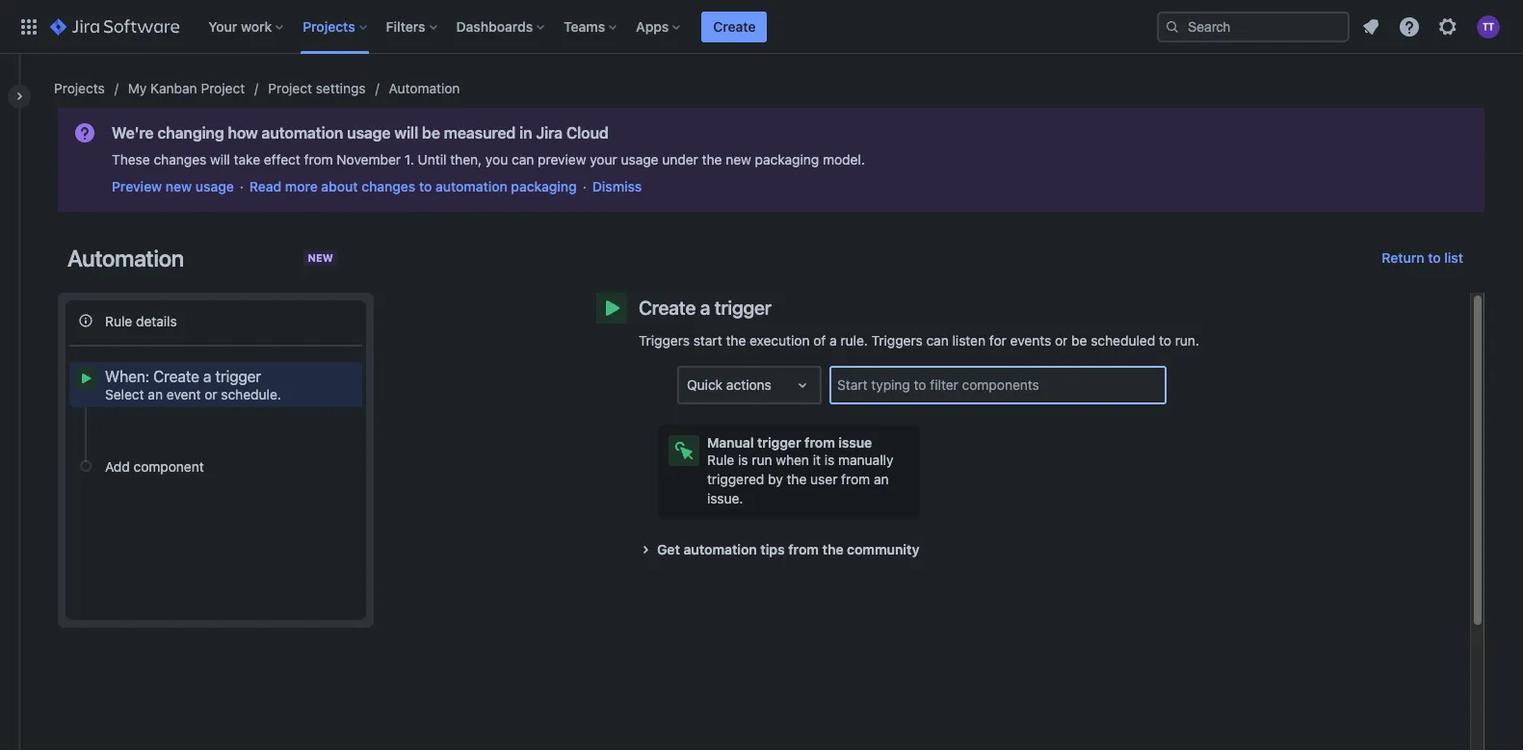 Task type: describe. For each thing, give the bounding box(es) containing it.
details
[[136, 313, 177, 329]]

Select components text field
[[687, 376, 691, 395]]

create button
[[702, 11, 767, 42]]

read
[[249, 178, 282, 195]]

notifications image
[[1360, 15, 1383, 38]]

in
[[519, 124, 532, 142]]

of
[[814, 332, 826, 349]]

1 horizontal spatial be
[[1072, 332, 1087, 349]]

then,
[[450, 151, 482, 168]]

when:
[[105, 368, 149, 385]]

listen
[[953, 332, 986, 349]]

1 horizontal spatial can
[[926, 332, 949, 349]]

automation link
[[389, 77, 460, 100]]

automation inside we're changing how automation usage will be measured in jira cloud these changes will take effect from november 1. until then, you can preview your usage under the new packaging model.
[[262, 124, 343, 142]]

create a trigger
[[639, 297, 772, 319]]

get automation tips from the community
[[657, 542, 920, 558]]

schedule.
[[221, 386, 281, 403]]

trigger inside when: create a trigger select an event or schedule.
[[215, 368, 261, 385]]

projects button
[[297, 11, 374, 42]]

triggers start the execution of a rule. triggers can listen for events or be scheduled to run.
[[639, 332, 1200, 349]]

actions
[[726, 377, 772, 393]]

dismiss
[[592, 178, 642, 195]]

the right start
[[726, 332, 746, 349]]

1 horizontal spatial will
[[394, 124, 418, 142]]

execution
[[750, 332, 810, 349]]

automation inside get automation tips from the community dropdown button
[[684, 542, 757, 558]]

dismiss button
[[592, 177, 642, 197]]

rule inside manual trigger from issue rule is run when it is manually triggered by the user from an issue.
[[707, 452, 734, 468]]

return to list button
[[1371, 243, 1475, 274]]

my kanban project link
[[128, 77, 245, 100]]

return
[[1382, 250, 1425, 266]]

under
[[662, 151, 698, 168]]

2 project from the left
[[268, 80, 312, 96]]

from down manually
[[841, 471, 870, 488]]

user
[[811, 471, 838, 488]]

measured
[[444, 124, 516, 142]]

create inside when: create a trigger select an event or schedule.
[[153, 368, 199, 385]]

a inside when: create a trigger select an event or schedule.
[[203, 368, 211, 385]]

1 project from the left
[[201, 80, 245, 96]]

settings
[[316, 80, 366, 96]]

it
[[813, 452, 821, 468]]

get
[[657, 542, 680, 558]]

1 vertical spatial new
[[166, 178, 192, 195]]

run
[[752, 452, 772, 468]]

teams button
[[558, 11, 625, 42]]

0 vertical spatial a
[[700, 297, 710, 319]]

rule.
[[841, 332, 868, 349]]

issue
[[839, 435, 872, 451]]

return to list
[[1382, 250, 1464, 266]]

event
[[166, 386, 201, 403]]

rule inside button
[[105, 313, 132, 329]]

tips
[[761, 542, 785, 558]]

when: create a trigger image
[[600, 297, 623, 320]]

preview new usage · read more about changes to automation packaging · dismiss
[[112, 178, 642, 195]]

manual trigger from issue rule is run when it is manually triggered by the user from an issue.
[[707, 435, 894, 507]]

read more about changes to automation packaging button
[[249, 177, 577, 197]]

packaging inside we're changing how automation usage will be measured in jira cloud these changes will take effect from november 1. until then, you can preview your usage under the new packaging model.
[[755, 151, 819, 168]]

manually
[[838, 452, 894, 468]]

select
[[105, 386, 144, 403]]

apps
[[636, 18, 669, 34]]

2 triggers from the left
[[872, 332, 923, 349]]

events
[[1010, 332, 1052, 349]]

effect
[[264, 151, 300, 168]]

you
[[486, 151, 508, 168]]

0 vertical spatial trigger
[[715, 297, 772, 319]]

0 vertical spatial or
[[1055, 332, 1068, 349]]

dashboards button
[[451, 11, 552, 42]]

or inside when: create a trigger select an event or schedule.
[[205, 386, 217, 403]]

1 · from the left
[[240, 178, 244, 195]]

when: create a trigger select an event or schedule.
[[105, 368, 281, 403]]

kanban
[[150, 80, 197, 96]]

we're
[[112, 124, 154, 142]]

0 horizontal spatial usage
[[195, 178, 234, 195]]

preview new usage button
[[112, 177, 234, 197]]

Start typing to filter components field
[[832, 368, 1165, 403]]

projects for 'projects' 'link'
[[54, 80, 105, 96]]

settings image
[[1437, 15, 1460, 38]]

your
[[208, 18, 237, 34]]

your work button
[[203, 11, 291, 42]]

filters button
[[380, 11, 445, 42]]

community
[[847, 542, 920, 558]]

changing
[[157, 124, 224, 142]]

the inside manual trigger from issue rule is run when it is manually triggered by the user from an issue.
[[787, 471, 807, 488]]

1 vertical spatial will
[[210, 151, 230, 168]]

how
[[228, 124, 258, 142]]

quick
[[687, 377, 723, 393]]

dashboards
[[456, 18, 533, 34]]

1 is from the left
[[738, 452, 748, 468]]

1 vertical spatial automation
[[436, 178, 508, 195]]

2 horizontal spatial a
[[830, 332, 837, 349]]



Task type: vqa. For each thing, say whether or not it's contained in the screenshot.
Create to the bottom
yes



Task type: locate. For each thing, give the bounding box(es) containing it.
can right you
[[512, 151, 534, 168]]

for
[[989, 332, 1007, 349]]

0 horizontal spatial changes
[[154, 151, 206, 168]]

your work
[[208, 18, 272, 34]]

0 vertical spatial an
[[148, 386, 163, 403]]

1 horizontal spatial an
[[874, 471, 889, 488]]

be inside we're changing how automation usage will be measured in jira cloud these changes will take effect from november 1. until then, you can preview your usage under the new packaging model.
[[422, 124, 440, 142]]

usage down take
[[195, 178, 234, 195]]

trigger
[[715, 297, 772, 319], [215, 368, 261, 385], [757, 435, 801, 451]]

we're changing how automation usage will be measured in jira cloud these changes will take effect from november 1. until then, you can preview your usage under the new packaging model.
[[112, 124, 865, 168]]

0 vertical spatial to
[[419, 178, 432, 195]]

from up more
[[304, 151, 333, 168]]

an inside when: create a trigger select an event or schedule.
[[148, 386, 163, 403]]

jira software image
[[50, 15, 179, 38], [50, 15, 179, 38]]

when
[[776, 452, 809, 468]]

an inside manual trigger from issue rule is run when it is manually triggered by the user from an issue.
[[874, 471, 889, 488]]

projects
[[303, 18, 355, 34], [54, 80, 105, 96]]

1 vertical spatial automation
[[67, 245, 184, 272]]

rule details
[[105, 313, 177, 329]]

will
[[394, 124, 418, 142], [210, 151, 230, 168]]

get automation tips from the community button
[[634, 539, 1228, 562]]

filters
[[386, 18, 425, 34]]

0 horizontal spatial will
[[210, 151, 230, 168]]

will up the 1.
[[394, 124, 418, 142]]

1 vertical spatial projects
[[54, 80, 105, 96]]

automation
[[262, 124, 343, 142], [436, 178, 508, 195], [684, 542, 757, 558]]

search image
[[1165, 19, 1180, 34]]

your
[[590, 151, 617, 168]]

more
[[285, 178, 318, 195]]

0 horizontal spatial be
[[422, 124, 440, 142]]

preview
[[112, 178, 162, 195]]

primary element
[[12, 0, 1157, 53]]

0 horizontal spatial ·
[[240, 178, 244, 195]]

1 horizontal spatial new
[[726, 151, 751, 168]]

issue.
[[707, 490, 743, 507]]

0 horizontal spatial project
[[201, 80, 245, 96]]

packaging down the preview
[[511, 178, 577, 195]]

projects for projects "popup button"
[[303, 18, 355, 34]]

model.
[[823, 151, 865, 168]]

0 vertical spatial can
[[512, 151, 534, 168]]

is right it
[[825, 452, 835, 468]]

create up start
[[639, 297, 696, 319]]

0 vertical spatial automation
[[262, 124, 343, 142]]

run.
[[1175, 332, 1200, 349]]

1 horizontal spatial a
[[700, 297, 710, 319]]

0 vertical spatial will
[[394, 124, 418, 142]]

1 vertical spatial rule
[[707, 452, 734, 468]]

0 horizontal spatial automation
[[67, 245, 184, 272]]

2 vertical spatial usage
[[195, 178, 234, 195]]

expand image
[[634, 539, 657, 562]]

a down rule details button
[[203, 368, 211, 385]]

the down when
[[787, 471, 807, 488]]

0 horizontal spatial an
[[148, 386, 163, 403]]

0 vertical spatial new
[[726, 151, 751, 168]]

or right events
[[1055, 332, 1068, 349]]

rule
[[105, 313, 132, 329], [707, 452, 734, 468]]

appswitcher icon image
[[17, 15, 40, 38]]

· left "read"
[[240, 178, 244, 195]]

teams
[[564, 18, 605, 34]]

new
[[308, 251, 333, 264]]

0 vertical spatial usage
[[347, 124, 391, 142]]

from right tips
[[788, 542, 819, 558]]

1 horizontal spatial ·
[[583, 178, 587, 195]]

0 vertical spatial packaging
[[755, 151, 819, 168]]

trigger up start
[[715, 297, 772, 319]]

automation up rule details
[[67, 245, 184, 272]]

0 horizontal spatial or
[[205, 386, 217, 403]]

0 vertical spatial create
[[713, 18, 756, 34]]

triggered
[[707, 471, 764, 488]]

1 horizontal spatial or
[[1055, 332, 1068, 349]]

will left take
[[210, 151, 230, 168]]

1 vertical spatial create
[[639, 297, 696, 319]]

to
[[419, 178, 432, 195], [1428, 250, 1441, 266], [1159, 332, 1172, 349]]

rule left details
[[105, 313, 132, 329]]

can left listen
[[926, 332, 949, 349]]

usage up "dismiss"
[[621, 151, 659, 168]]

project left settings
[[268, 80, 312, 96]]

1 vertical spatial trigger
[[215, 368, 261, 385]]

projects link
[[54, 77, 105, 100]]

jira
[[536, 124, 563, 142]]

1 horizontal spatial automation
[[389, 80, 460, 96]]

1 vertical spatial changes
[[362, 178, 416, 195]]

0 horizontal spatial automation
[[262, 124, 343, 142]]

usage
[[347, 124, 391, 142], [621, 151, 659, 168], [195, 178, 234, 195]]

changes down november
[[362, 178, 416, 195]]

be
[[422, 124, 440, 142], [1072, 332, 1087, 349]]

automation up effect
[[262, 124, 343, 142]]

automation
[[389, 80, 460, 96], [67, 245, 184, 272]]

0 horizontal spatial is
[[738, 452, 748, 468]]

2 · from the left
[[583, 178, 587, 195]]

to left run.
[[1159, 332, 1172, 349]]

list
[[1445, 250, 1464, 266]]

or right "event"
[[205, 386, 217, 403]]

november
[[337, 151, 401, 168]]

0 vertical spatial rule
[[105, 313, 132, 329]]

1 vertical spatial be
[[1072, 332, 1087, 349]]

banner containing your work
[[0, 0, 1523, 54]]

packaging left model.
[[755, 151, 819, 168]]

an left "event"
[[148, 386, 163, 403]]

automation down filters dropdown button
[[389, 80, 460, 96]]

changes up preview new usage button
[[154, 151, 206, 168]]

the inside we're changing how automation usage will be measured in jira cloud these changes will take effect from november 1. until then, you can preview your usage under the new packaging model.
[[702, 151, 722, 168]]

create for create a trigger
[[639, 297, 696, 319]]

0 vertical spatial automation
[[389, 80, 460, 96]]

project settings link
[[268, 77, 366, 100]]

0 vertical spatial changes
[[154, 151, 206, 168]]

triggers right the rule.
[[872, 332, 923, 349]]

the inside dropdown button
[[822, 542, 844, 558]]

changes inside we're changing how automation usage will be measured in jira cloud these changes will take effect from november 1. until then, you can preview your usage under the new packaging model.
[[154, 151, 206, 168]]

about
[[321, 178, 358, 195]]

2 horizontal spatial to
[[1428, 250, 1441, 266]]

to left list
[[1428, 250, 1441, 266]]

an down manually
[[874, 471, 889, 488]]

create inside button
[[713, 18, 756, 34]]

create for create
[[713, 18, 756, 34]]

1 vertical spatial packaging
[[511, 178, 577, 195]]

from inside we're changing how automation usage will be measured in jira cloud these changes will take effect from november 1. until then, you can preview your usage under the new packaging model.
[[304, 151, 333, 168]]

from
[[304, 151, 333, 168], [805, 435, 835, 451], [841, 471, 870, 488], [788, 542, 819, 558]]

1 horizontal spatial projects
[[303, 18, 355, 34]]

automation down then,
[[436, 178, 508, 195]]

new
[[726, 151, 751, 168], [166, 178, 192, 195]]

open image
[[791, 374, 814, 397]]

Search field
[[1157, 11, 1350, 42]]

0 horizontal spatial triggers
[[639, 332, 690, 349]]

2 horizontal spatial automation
[[684, 542, 757, 558]]

0 horizontal spatial a
[[203, 368, 211, 385]]

1.
[[405, 151, 414, 168]]

apps button
[[630, 11, 688, 42]]

0 horizontal spatial packaging
[[511, 178, 577, 195]]

to inside button
[[1428, 250, 1441, 266]]

0 horizontal spatial rule
[[105, 313, 132, 329]]

from inside dropdown button
[[788, 542, 819, 558]]

the left community
[[822, 542, 844, 558]]

1 horizontal spatial to
[[1159, 332, 1172, 349]]

my kanban project
[[128, 80, 245, 96]]

banner
[[0, 0, 1523, 54]]

can
[[512, 151, 534, 168], [926, 332, 949, 349]]

rule details button
[[69, 304, 362, 337]]

packaging
[[755, 151, 819, 168], [511, 178, 577, 195]]

2 is from the left
[[825, 452, 835, 468]]

·
[[240, 178, 244, 195], [583, 178, 587, 195]]

my
[[128, 80, 147, 96]]

0 horizontal spatial can
[[512, 151, 534, 168]]

1 horizontal spatial create
[[639, 297, 696, 319]]

new right the under
[[726, 151, 751, 168]]

the
[[702, 151, 722, 168], [726, 332, 746, 349], [787, 471, 807, 488], [822, 542, 844, 558]]

a
[[700, 297, 710, 319], [830, 332, 837, 349], [203, 368, 211, 385]]

1 vertical spatial can
[[926, 332, 949, 349]]

an
[[148, 386, 163, 403], [874, 471, 889, 488]]

0 vertical spatial projects
[[303, 18, 355, 34]]

project settings
[[268, 80, 366, 96]]

to down until
[[419, 178, 432, 195]]

the right the under
[[702, 151, 722, 168]]

0 horizontal spatial projects
[[54, 80, 105, 96]]

1 horizontal spatial project
[[268, 80, 312, 96]]

1 horizontal spatial rule
[[707, 452, 734, 468]]

take
[[234, 151, 260, 168]]

is
[[738, 452, 748, 468], [825, 452, 835, 468]]

create right apps popup button in the left top of the page
[[713, 18, 756, 34]]

changes
[[154, 151, 206, 168], [362, 178, 416, 195]]

quick actions
[[687, 377, 772, 393]]

projects up settings
[[303, 18, 355, 34]]

2 horizontal spatial usage
[[621, 151, 659, 168]]

trigger inside manual trigger from issue rule is run when it is manually triggered by the user from an issue.
[[757, 435, 801, 451]]

1 vertical spatial or
[[205, 386, 217, 403]]

work
[[241, 18, 272, 34]]

0 horizontal spatial to
[[419, 178, 432, 195]]

be left scheduled
[[1072, 332, 1087, 349]]

scheduled
[[1091, 332, 1155, 349]]

1 horizontal spatial usage
[[347, 124, 391, 142]]

triggers left start
[[639, 332, 690, 349]]

a up start
[[700, 297, 710, 319]]

1 vertical spatial to
[[1428, 250, 1441, 266]]

a right of at the right of page
[[830, 332, 837, 349]]

by
[[768, 471, 783, 488]]

project up how
[[201, 80, 245, 96]]

projects inside "popup button"
[[303, 18, 355, 34]]

0 horizontal spatial new
[[166, 178, 192, 195]]

new inside we're changing how automation usage will be measured in jira cloud these changes will take effect from november 1. until then, you can preview your usage under the new packaging model.
[[726, 151, 751, 168]]

trigger up schedule.
[[215, 368, 261, 385]]

cloud
[[566, 124, 609, 142]]

your profile and settings image
[[1477, 15, 1500, 38]]

2 vertical spatial trigger
[[757, 435, 801, 451]]

2 horizontal spatial create
[[713, 18, 756, 34]]

rule down manual
[[707, 452, 734, 468]]

preview
[[538, 151, 586, 168]]

1 horizontal spatial is
[[825, 452, 835, 468]]

2 vertical spatial automation
[[684, 542, 757, 558]]

1 horizontal spatial packaging
[[755, 151, 819, 168]]

· left "dismiss"
[[583, 178, 587, 195]]

0 vertical spatial be
[[422, 124, 440, 142]]

0 horizontal spatial create
[[153, 368, 199, 385]]

be up until
[[422, 124, 440, 142]]

create up "event"
[[153, 368, 199, 385]]

help image
[[1398, 15, 1421, 38]]

usage up november
[[347, 124, 391, 142]]

1 vertical spatial an
[[874, 471, 889, 488]]

new right preview
[[166, 178, 192, 195]]

projects left "my"
[[54, 80, 105, 96]]

2 vertical spatial to
[[1159, 332, 1172, 349]]

manual
[[707, 435, 754, 451]]

these
[[112, 151, 150, 168]]

2 vertical spatial create
[[153, 368, 199, 385]]

1 vertical spatial usage
[[621, 151, 659, 168]]

start
[[694, 332, 722, 349]]

1 horizontal spatial changes
[[362, 178, 416, 195]]

2 vertical spatial a
[[203, 368, 211, 385]]

1 vertical spatial a
[[830, 332, 837, 349]]

until
[[418, 151, 447, 168]]

1 horizontal spatial automation
[[436, 178, 508, 195]]

sidebar navigation image
[[0, 77, 42, 116]]

1 triggers from the left
[[639, 332, 690, 349]]

trigger up when
[[757, 435, 801, 451]]

is left run
[[738, 452, 748, 468]]

can inside we're changing how automation usage will be measured in jira cloud these changes will take effect from november 1. until then, you can preview your usage under the new packaging model.
[[512, 151, 534, 168]]

1 horizontal spatial triggers
[[872, 332, 923, 349]]

automation down issue.
[[684, 542, 757, 558]]

from up it
[[805, 435, 835, 451]]



